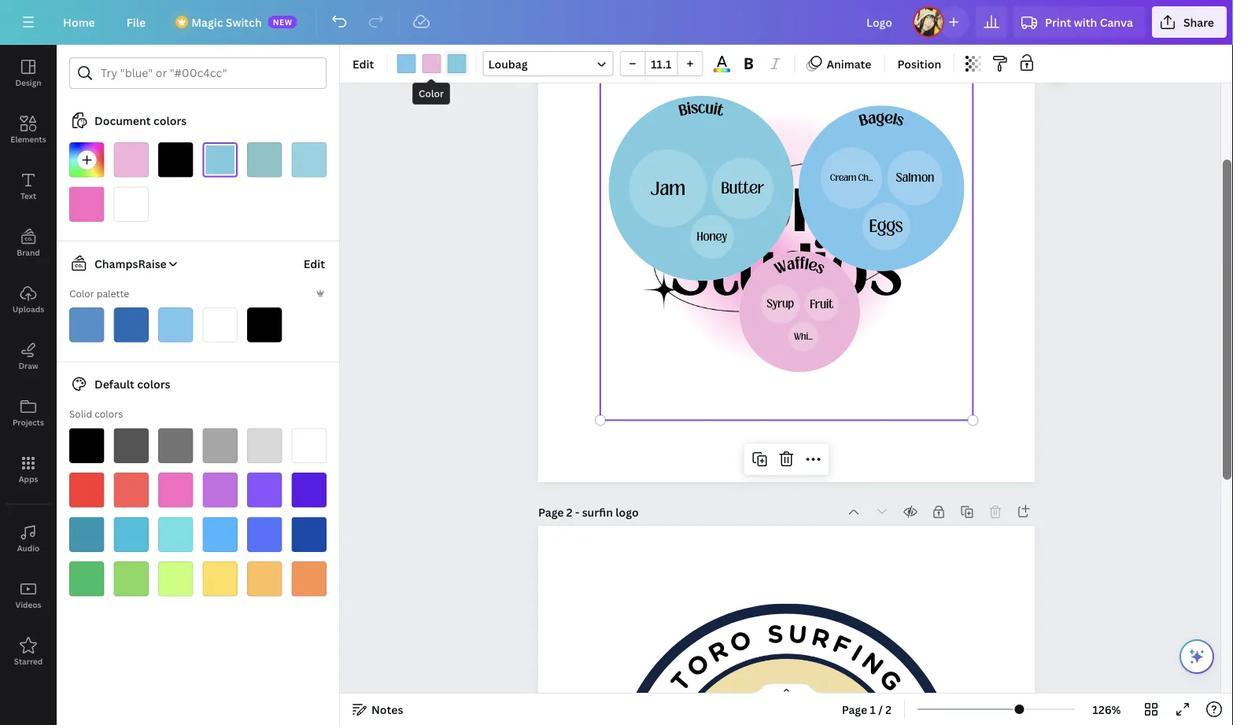 Task type: vqa. For each thing, say whether or not it's contained in the screenshot.
191%
no



Task type: describe. For each thing, give the bounding box(es) containing it.
-
[[575, 505, 579, 520]]

show pages image
[[749, 683, 824, 696]]

text
[[20, 190, 36, 201]]

Page title text field
[[582, 505, 640, 521]]

white #ffffff image
[[292, 429, 327, 464]]

magenta #cb6ce6 image
[[203, 473, 238, 508]]

magenta #cb6ce6 image
[[203, 473, 238, 508]]

s
[[767, 620, 785, 651]]

new
[[273, 17, 293, 27]]

color palette
[[69, 287, 129, 300]]

loubag button
[[483, 51, 613, 76]]

green #00bf63 image
[[69, 562, 104, 597]]

studios
[[670, 225, 903, 318]]

magic switch
[[191, 15, 262, 30]]

edit for edit popup button at the left top of page
[[353, 56, 374, 71]]

s u r f
[[767, 619, 855, 663]]

pink #ff66c4 image
[[158, 473, 193, 508]]

champsraise button
[[63, 254, 179, 273]]

position
[[898, 56, 941, 71]]

page for page 1 / 2
[[842, 702, 867, 717]]

color for color
[[419, 87, 444, 100]]

page 2 -
[[538, 505, 582, 520]]

– – number field
[[650, 56, 672, 71]]

1
[[870, 702, 876, 717]]

colors for default colors
[[137, 377, 170, 392]]

canva assistant image
[[1188, 648, 1206, 667]]

0 horizontal spatial #75c6ef image
[[158, 308, 193, 343]]

solid
[[69, 408, 92, 421]]

with
[[1074, 15, 1097, 30]]

/
[[878, 702, 883, 717]]

side panel tab list
[[0, 45, 57, 681]]

Design title text field
[[854, 6, 907, 38]]

magic
[[191, 15, 223, 30]]

126% button
[[1081, 697, 1132, 722]]

notes
[[371, 702, 403, 717]]

canva
[[1100, 15, 1133, 30]]

file
[[127, 15, 146, 30]]

projects
[[13, 417, 44, 428]]

text button
[[0, 158, 57, 215]]

edit button
[[302, 248, 327, 279]]

#8ad3e2 image
[[292, 142, 327, 177]]

color range image
[[713, 69, 730, 72]]

lime #c1ff72 image
[[158, 562, 193, 597]]

toro
[[710, 161, 863, 255]]

page 1 / 2 button
[[835, 697, 898, 722]]

color group
[[394, 51, 469, 76]]

u
[[787, 619, 809, 651]]

edit for edit button
[[303, 256, 325, 271]]

1 horizontal spatial #75cbe2 image
[[447, 54, 466, 73]]

0 horizontal spatial #75cbe2 image
[[203, 142, 238, 177]]

apps
[[19, 474, 38, 484]]

1 vertical spatial #75c6ef image
[[158, 308, 193, 343]]

#010101 image
[[247, 308, 282, 343]]

0 horizontal spatial 2
[[567, 505, 573, 520]]

r inside 'r o'
[[703, 635, 733, 670]]

home link
[[50, 6, 108, 38]]

palette
[[97, 287, 129, 300]]

draw button
[[0, 328, 57, 385]]

print with canva
[[1045, 15, 1133, 30]]



Task type: locate. For each thing, give the bounding box(es) containing it.
colors right "solid"
[[95, 408, 123, 421]]

yellow #ffde59 image
[[203, 562, 238, 597], [203, 562, 238, 597]]

black #000000 image
[[69, 429, 104, 464], [69, 429, 104, 464]]

violet #5e17eb image
[[292, 473, 327, 508]]

royal blue #5271ff image
[[247, 517, 282, 552], [247, 517, 282, 552]]

print with canva button
[[1014, 6, 1146, 38]]

0 vertical spatial colors
[[153, 113, 187, 128]]

share
[[1184, 15, 1214, 30]]

gray #737373 image
[[158, 429, 193, 464]]

turquoise blue #5ce1e6 image
[[158, 517, 193, 552], [158, 517, 193, 552]]

o inside 'r o'
[[726, 625, 756, 660]]

r o
[[703, 625, 756, 670]]

r right t
[[703, 635, 733, 670]]

color down #f4b3db icon
[[419, 87, 444, 100]]

0 vertical spatial page
[[538, 505, 564, 520]]

0 vertical spatial 2
[[567, 505, 573, 520]]

uploads button
[[0, 272, 57, 328]]

1 horizontal spatial #75c6ef image
[[397, 54, 416, 73]]

uploads
[[12, 304, 44, 314]]

#ffffff image
[[114, 187, 149, 222], [114, 187, 149, 222], [203, 308, 238, 343]]

#75c6ef image left #f4b3db icon
[[397, 54, 416, 73]]

#75cbe2 image right #f4b3db icon
[[447, 54, 466, 73]]

0 vertical spatial edit
[[353, 56, 374, 71]]

2
[[567, 505, 573, 520], [886, 702, 892, 717]]

1 horizontal spatial 2
[[886, 702, 892, 717]]

0 horizontal spatial page
[[538, 505, 564, 520]]

audio button
[[0, 511, 57, 567]]

document
[[94, 113, 151, 128]]

light gray #d9d9d9 image
[[247, 429, 282, 464]]

default
[[94, 377, 134, 392]]

0 horizontal spatial r
[[703, 635, 733, 670]]

1 vertical spatial page
[[842, 702, 867, 717]]

#75cbe2 image
[[447, 54, 466, 73], [203, 142, 238, 177]]

#75cbe2 image
[[447, 54, 466, 73], [203, 142, 238, 177]]

lime #c1ff72 image
[[158, 562, 193, 597]]

orange #ff914d image
[[292, 562, 327, 597], [292, 562, 327, 597]]

colors for document colors
[[153, 113, 187, 128]]

0 horizontal spatial color
[[69, 287, 94, 300]]

dark turquoise #0097b2 image
[[69, 517, 104, 552]]

#ffffff image
[[203, 308, 238, 343]]

#75cbe2 image right #000000 image
[[203, 142, 238, 177]]

main menu bar
[[0, 0, 1233, 45]]

0 horizontal spatial #75cbe2 image
[[203, 142, 238, 177]]

edit button
[[346, 51, 380, 76]]

colors up #000000 image
[[153, 113, 187, 128]]

0 vertical spatial color
[[419, 87, 444, 100]]

t
[[665, 667, 698, 698]]

f
[[829, 629, 855, 663]]

i
[[846, 639, 868, 669]]

edit
[[353, 56, 374, 71], [303, 256, 325, 271]]

#75cbe2 image right #000000 image
[[203, 142, 238, 177]]

pink #ff66c4 image
[[158, 473, 193, 508]]

gray #737373 image
[[158, 429, 193, 464]]

position button
[[891, 51, 948, 76]]

elements
[[10, 134, 46, 144]]

r inside the s u r f
[[809, 622, 833, 656]]

#000000 image
[[158, 142, 193, 177]]

126%
[[1093, 702, 1121, 717]]

switch
[[226, 15, 262, 30]]

#75c6ef image left #ffffff icon
[[158, 308, 193, 343]]

videos
[[15, 600, 41, 610]]

notes button
[[346, 697, 410, 722]]

solid colors
[[69, 408, 123, 421]]

grass green #7ed957 image
[[114, 562, 149, 597], [114, 562, 149, 597]]

#4890cd image
[[69, 308, 104, 343], [69, 308, 104, 343]]

1 vertical spatial #75cbe2 image
[[203, 142, 238, 177]]

coral red #ff5757 image
[[114, 473, 149, 508], [114, 473, 149, 508]]

1 vertical spatial #75c6ef image
[[158, 308, 193, 343]]

#f4b3db image
[[422, 54, 441, 73]]

cobalt blue #004aad image
[[292, 517, 327, 552], [292, 517, 327, 552]]

#75c6ef image
[[397, 54, 416, 73], [158, 308, 193, 343]]

starred
[[14, 656, 43, 667]]

starred button
[[0, 624, 57, 681]]

2 left -
[[567, 505, 573, 520]]

2 inside 'button'
[[886, 702, 892, 717]]

light gray #d9d9d9 image
[[247, 429, 282, 464]]

#ff66c4 image
[[69, 187, 104, 222]]

brand
[[17, 247, 40, 258]]

1 horizontal spatial color
[[419, 87, 444, 100]]

page 1 / 2
[[842, 702, 892, 717]]

#000000 image
[[158, 142, 193, 177]]

0 vertical spatial #75cbe2 image
[[447, 54, 466, 73]]

purple #8c52ff image
[[247, 473, 282, 508]]

#ff66c4 image
[[69, 187, 104, 222]]

#75c6ef image left #ffffff icon
[[158, 308, 193, 343]]

print
[[1045, 15, 1071, 30]]

#86c3c9 image
[[247, 142, 282, 177]]

gray #a6a6a6 image
[[203, 429, 238, 464]]

gray #a6a6a6 image
[[203, 429, 238, 464]]

white #ffffff image
[[292, 429, 327, 464]]

1 vertical spatial color
[[69, 287, 94, 300]]

green #00bf63 image
[[69, 562, 104, 597]]

r right u
[[809, 622, 833, 656]]

color for color palette
[[69, 287, 94, 300]]

#010101 image
[[247, 308, 282, 343]]

add a new color image
[[69, 142, 104, 177], [69, 142, 104, 177]]

light blue #38b6ff image
[[203, 517, 238, 552], [203, 517, 238, 552]]

1 vertical spatial edit
[[303, 256, 325, 271]]

#86c3c9 image
[[247, 142, 282, 177]]

0 horizontal spatial o
[[681, 648, 716, 684]]

animate
[[827, 56, 872, 71]]

dark turquoise #0097b2 image
[[69, 517, 104, 552]]

brand button
[[0, 215, 57, 272]]

videos button
[[0, 567, 57, 624]]

0 horizontal spatial edit
[[303, 256, 325, 271]]

default colors
[[94, 377, 170, 392]]

design button
[[0, 45, 57, 102]]

#f4b3db image inside color group
[[422, 54, 441, 73]]

page left -
[[538, 505, 564, 520]]

page left 1
[[842, 702, 867, 717]]

share button
[[1152, 6, 1227, 38]]

r
[[809, 622, 833, 656], [703, 635, 733, 670]]

0 vertical spatial #75cbe2 image
[[447, 54, 466, 73]]

n
[[856, 647, 890, 682]]

#166bb5 image
[[114, 308, 149, 343], [114, 308, 149, 343]]

file button
[[114, 6, 158, 38]]

edit inside edit button
[[303, 256, 325, 271]]

page inside page 1 / 2 'button'
[[842, 702, 867, 717]]

1 horizontal spatial o
[[726, 625, 756, 660]]

o
[[726, 625, 756, 660], [681, 648, 716, 684]]

group
[[620, 51, 703, 76]]

1 horizontal spatial #75c6ef image
[[397, 54, 416, 73]]

color left palette
[[69, 287, 94, 300]]

1 vertical spatial #75cbe2 image
[[203, 142, 238, 177]]

loubag
[[488, 56, 528, 71]]

draw
[[18, 360, 38, 371]]

#75c6ef image
[[397, 54, 416, 73], [158, 308, 193, 343]]

peach #ffbd59 image
[[247, 562, 282, 597], [247, 562, 282, 597]]

0 horizontal spatial #75c6ef image
[[158, 308, 193, 343]]

edit inside edit popup button
[[353, 56, 374, 71]]

audio
[[17, 543, 40, 554]]

colors
[[153, 113, 187, 128], [137, 377, 170, 392], [95, 408, 123, 421]]

champsraise
[[94, 256, 167, 271]]

1 vertical spatial colors
[[137, 377, 170, 392]]

#75cbe2 image right #f4b3db icon
[[447, 54, 466, 73]]

purple #8c52ff image
[[247, 473, 282, 508]]

1 horizontal spatial page
[[842, 702, 867, 717]]

page for page 2 -
[[538, 505, 564, 520]]

Try "blue" or "#00c4cc" search field
[[101, 58, 316, 88]]

colors for solid colors
[[95, 408, 123, 421]]

g
[[873, 664, 908, 698]]

colors right the default
[[137, 377, 170, 392]]

color
[[419, 87, 444, 100], [69, 287, 94, 300]]

1 horizontal spatial r
[[809, 622, 833, 656]]

#f4b3db image
[[422, 54, 441, 73], [114, 142, 149, 177], [114, 142, 149, 177]]

dark gray #545454 image
[[114, 429, 149, 464], [114, 429, 149, 464]]

1 vertical spatial 2
[[886, 702, 892, 717]]

0 vertical spatial #75c6ef image
[[397, 54, 416, 73]]

page
[[538, 505, 564, 520], [842, 702, 867, 717]]

violet #5e17eb image
[[292, 473, 327, 508]]

document colors
[[94, 113, 187, 128]]

elements button
[[0, 102, 57, 158]]

1 horizontal spatial edit
[[353, 56, 374, 71]]

0 vertical spatial #75c6ef image
[[397, 54, 416, 73]]

1 horizontal spatial #75cbe2 image
[[447, 54, 466, 73]]

#75c6ef image left #f4b3db icon
[[397, 54, 416, 73]]

projects button
[[0, 385, 57, 441]]

apps button
[[0, 441, 57, 498]]

design
[[15, 77, 41, 88]]

2 vertical spatial colors
[[95, 408, 123, 421]]

animate button
[[801, 51, 878, 76]]

2 right /
[[886, 702, 892, 717]]

home
[[63, 15, 95, 30]]

aqua blue #0cc0df image
[[114, 517, 149, 552], [114, 517, 149, 552]]

#8ad3e2 image
[[292, 142, 327, 177]]

bright red #ff3131 image
[[69, 473, 104, 508], [69, 473, 104, 508]]



